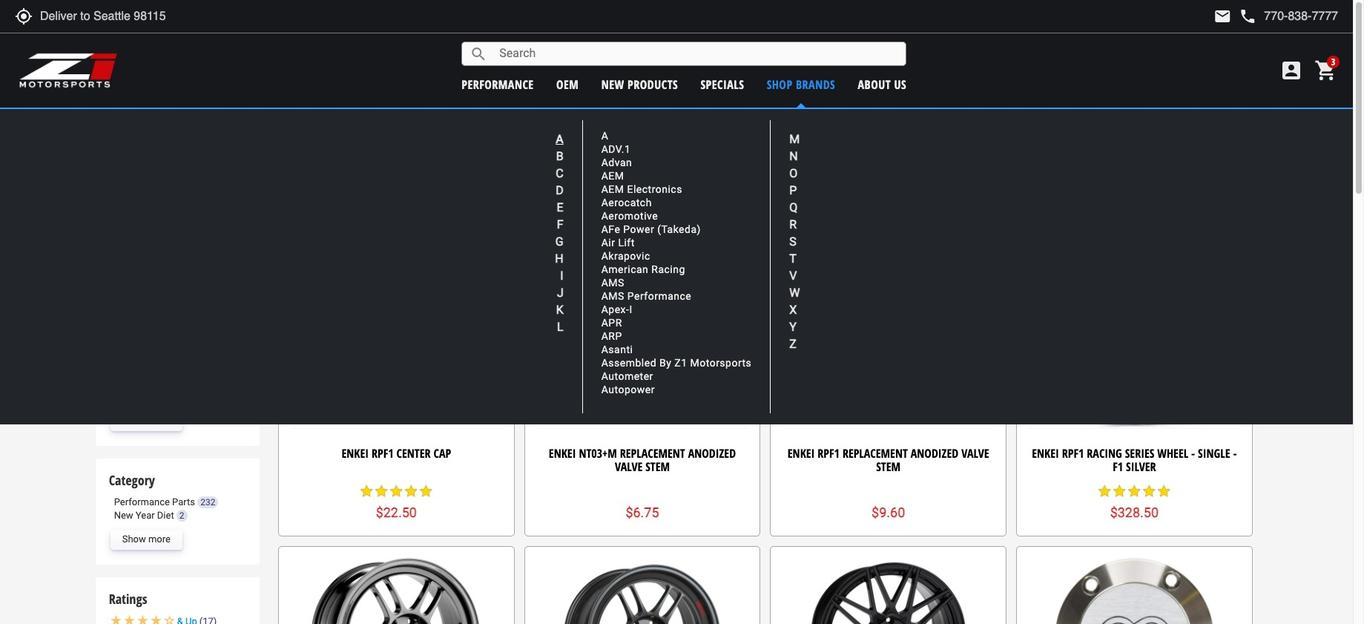 Task type: describe. For each thing, give the bounding box(es) containing it.
enkei rpf1 center cap
[[342, 445, 451, 462]]

star star star star star $328.50
[[1098, 484, 1172, 520]]

$9.60
[[872, 505, 906, 520]]

us
[[895, 76, 907, 92]]

mail link
[[1215, 7, 1232, 25]]

autopower
[[602, 384, 655, 396]]

about us
[[858, 76, 907, 92]]

r35
[[711, 115, 733, 130]]

assembled
[[602, 357, 657, 369]]

autometer link
[[602, 371, 654, 382]]

i
[[630, 304, 633, 316]]

akrapovic link
[[602, 250, 651, 262]]

2
[[180, 511, 185, 521]]

2 show more button from the top
[[110, 531, 183, 550]]

air
[[602, 237, 616, 249]]

motorsports
[[691, 357, 752, 369]]

nt03+m
[[579, 445, 617, 462]]

shop brands link
[[767, 76, 836, 92]]

by
[[660, 357, 672, 369]]

n
[[790, 149, 798, 163]]

category
[[109, 471, 155, 489]]

a adv.1 advan aem aem electronics aerocatch aeromotive afe power (takeda) air lift akrapovic american racing ams ams performance apex-i apr arp asanti assembled by z1 motorsports autometer autopower
[[602, 130, 752, 396]]

products
[[628, 76, 679, 92]]

about
[[858, 76, 892, 92]]

d
[[556, 183, 564, 197]]

Search search field
[[488, 42, 906, 65]]

ams link
[[602, 277, 625, 289]]

rpf1 for racing
[[1063, 445, 1085, 462]]

$6.75
[[626, 505, 660, 520]]

category performance parts 232 new year diet 2
[[109, 471, 216, 521]]

aeromotive link
[[602, 210, 659, 222]]

apr link
[[602, 317, 623, 329]]

z1 motorsports logo image
[[19, 52, 118, 89]]

1 star from the left
[[359, 484, 374, 499]]

series
[[1126, 445, 1155, 462]]

advan link
[[602, 157, 633, 169]]

enkei for enkei nt03+m replacement anodized valve stem
[[549, 445, 576, 462]]

about us link
[[858, 76, 907, 92]]

8 star from the left
[[1128, 484, 1143, 499]]

currently shopping: r35 (change model)
[[599, 115, 805, 130]]

power
[[624, 224, 655, 236]]

enkei for enkei rpf1 racing series wheel - single - f1 silver
[[1033, 445, 1060, 462]]

assembled by z1 motorsports link
[[602, 357, 752, 369]]

shop
[[767, 76, 793, 92]]

afe
[[602, 224, 621, 236]]

apex-i link
[[602, 304, 633, 316]]

autopower link
[[602, 384, 655, 396]]

advan
[[602, 157, 633, 169]]

silver
[[1127, 458, 1157, 475]]

replacement for nt03+m
[[620, 445, 686, 462]]

x
[[790, 303, 797, 317]]

phone
[[1240, 7, 1258, 25]]

c
[[556, 166, 564, 180]]

star star star star star $22.50
[[359, 484, 434, 520]]

aem link
[[602, 170, 625, 182]]

2 show more from the top
[[122, 534, 171, 545]]

rpf1 for center
[[372, 445, 394, 462]]

2 ams from the top
[[602, 290, 625, 302]]

m
[[790, 132, 800, 146]]

electronics
[[628, 184, 683, 195]]

1 more from the top
[[148, 415, 171, 427]]

10 star from the left
[[1157, 484, 1172, 499]]

a for a adv.1 advan aem aem electronics aerocatch aeromotive afe power (takeda) air lift akrapovic american racing ams ams performance apex-i apr arp asanti assembled by z1 motorsports autometer autopower
[[602, 130, 609, 142]]

aem electronics link
[[602, 184, 683, 195]]

$328.50
[[1111, 505, 1159, 520]]

1 - from the left
[[1192, 445, 1196, 462]]

1 show more from the top
[[122, 415, 171, 427]]

o
[[790, 166, 798, 180]]

diet
[[157, 510, 174, 521]]

american racing link
[[602, 264, 686, 276]]

1 show more button from the top
[[110, 412, 183, 431]]

shopping_cart link
[[1312, 59, 1339, 82]]

single
[[1199, 445, 1231, 462]]

h
[[555, 252, 564, 266]]

ratings
[[109, 590, 147, 608]]

afe power (takeda) link
[[602, 224, 701, 236]]

enkei rpf1 racing series wheel - single - f1 silver
[[1033, 445, 1238, 475]]

i
[[561, 269, 564, 283]]

rpf1 for replacement
[[818, 445, 840, 462]]

1 aem from the top
[[602, 170, 625, 182]]

american
[[602, 264, 649, 276]]

a link
[[602, 130, 609, 142]]

1 show from the top
[[122, 415, 146, 427]]

specials
[[701, 76, 745, 92]]

replacement for rpf1
[[843, 445, 908, 462]]

j
[[557, 286, 564, 300]]

apr
[[602, 317, 623, 329]]

apex-
[[602, 304, 630, 316]]

performance link
[[462, 76, 534, 92]]

4 star from the left
[[404, 484, 419, 499]]

m n o p q r s t v w x y z
[[790, 132, 801, 351]]

anodized for enkei rpf1 replacement anodized valve stem
[[911, 445, 959, 462]]

new products
[[602, 76, 679, 92]]

aerocatch
[[602, 197, 652, 209]]

stem for rpf1
[[877, 458, 901, 475]]

1 ams from the top
[[602, 277, 625, 289]]

racing inside enkei rpf1 racing series wheel - single - f1 silver
[[1088, 445, 1123, 462]]

arp
[[602, 331, 623, 342]]



Task type: locate. For each thing, give the bounding box(es) containing it.
0 horizontal spatial racing
[[652, 264, 686, 276]]

mail phone
[[1215, 7, 1258, 25]]

l
[[557, 320, 564, 334]]

arp link
[[602, 331, 623, 342]]

0 vertical spatial racing
[[652, 264, 686, 276]]

performance inside category performance parts 232 new year diet 2
[[114, 496, 170, 507]]

enkei nt03+m replacement anodized valve stem
[[549, 445, 736, 475]]

1 vertical spatial aem
[[602, 184, 625, 195]]

3 star from the left
[[389, 484, 404, 499]]

2 horizontal spatial rpf1
[[1063, 445, 1085, 462]]

(change model) link
[[738, 116, 805, 130]]

1 horizontal spatial valve
[[962, 445, 990, 462]]

new
[[602, 76, 625, 92]]

asanti link
[[602, 344, 633, 356]]

e
[[557, 200, 564, 215]]

currently
[[599, 115, 650, 130]]

1 horizontal spatial anodized
[[911, 445, 959, 462]]

ams
[[602, 277, 625, 289], [602, 290, 625, 302]]

lift
[[619, 237, 635, 249]]

rpf1 inside enkei rpf1 racing series wheel - single - f1 silver
[[1063, 445, 1085, 462]]

z1
[[675, 357, 688, 369]]

performance
[[462, 76, 534, 92]]

valve for enkei rpf1 replacement anodized valve stem
[[962, 445, 990, 462]]

1 rpf1 from the left
[[372, 445, 394, 462]]

shopping:
[[653, 115, 708, 130]]

more down diet
[[148, 534, 171, 545]]

anodized
[[689, 445, 736, 462], [911, 445, 959, 462]]

new
[[114, 510, 133, 521]]

enkei inside enkei rpf1 replacement anodized valve stem
[[788, 445, 815, 462]]

stem inside enkei rpf1 replacement anodized valve stem
[[877, 458, 901, 475]]

0 vertical spatial show more button
[[110, 412, 183, 431]]

1 horizontal spatial rpf1
[[818, 445, 840, 462]]

0 horizontal spatial rpf1
[[372, 445, 394, 462]]

w
[[790, 286, 801, 300]]

f1
[[1114, 458, 1124, 475]]

1 horizontal spatial racing
[[1088, 445, 1123, 462]]

0 horizontal spatial stem
[[646, 458, 670, 475]]

0 vertical spatial more
[[148, 415, 171, 427]]

2 - from the left
[[1234, 445, 1238, 462]]

2 enkei from the left
[[549, 445, 576, 462]]

2 star from the left
[[374, 484, 389, 499]]

-
[[1192, 445, 1196, 462], [1234, 445, 1238, 462]]

ams performance link
[[602, 290, 692, 302]]

show more button down year
[[110, 531, 183, 550]]

1 anodized from the left
[[689, 445, 736, 462]]

0 horizontal spatial anodized
[[689, 445, 736, 462]]

more
[[148, 415, 171, 427], [148, 534, 171, 545]]

racing left series
[[1088, 445, 1123, 462]]

new products link
[[602, 76, 679, 92]]

show more down year
[[122, 534, 171, 545]]

akrapovic
[[602, 250, 651, 262]]

2 replacement from the left
[[843, 445, 908, 462]]

a inside a adv.1 advan aem aem electronics aerocatch aeromotive afe power (takeda) air lift akrapovic american racing ams ams performance apex-i apr arp asanti assembled by z1 motorsports autometer autopower
[[602, 130, 609, 142]]

account_box link
[[1277, 59, 1308, 82]]

more up category
[[148, 415, 171, 427]]

shopping_cart
[[1315, 59, 1339, 82]]

ams down american
[[602, 277, 625, 289]]

show up category
[[122, 415, 146, 427]]

performance
[[628, 290, 692, 302], [114, 496, 170, 507]]

show down the new
[[122, 534, 146, 545]]

replacement inside enkei nt03+m replacement anodized valve stem
[[620, 445, 686, 462]]

0 horizontal spatial valve
[[615, 458, 643, 475]]

1 vertical spatial racing
[[1088, 445, 1123, 462]]

1 horizontal spatial performance
[[628, 290, 692, 302]]

2 rpf1 from the left
[[818, 445, 840, 462]]

account_box
[[1280, 59, 1304, 82]]

(change
[[738, 116, 773, 130]]

anodized inside enkei rpf1 replacement anodized valve stem
[[911, 445, 959, 462]]

3 enkei from the left
[[788, 445, 815, 462]]

stem for nt03+m
[[646, 458, 670, 475]]

ams down the 'ams' 'link'
[[602, 290, 625, 302]]

1 vertical spatial show more button
[[110, 531, 183, 550]]

2 stem from the left
[[877, 458, 901, 475]]

3 rpf1 from the left
[[1063, 445, 1085, 462]]

0 horizontal spatial -
[[1192, 445, 1196, 462]]

0 horizontal spatial replacement
[[620, 445, 686, 462]]

a up adv.1
[[602, 130, 609, 142]]

model)
[[775, 116, 805, 130]]

enkei for enkei rpf1 replacement anodized valve stem
[[788, 445, 815, 462]]

0 horizontal spatial a
[[556, 132, 564, 146]]

0 vertical spatial aem
[[602, 170, 625, 182]]

enkei inside enkei rpf1 racing series wheel - single - f1 silver
[[1033, 445, 1060, 462]]

valve for enkei nt03+m replacement anodized valve stem
[[615, 458, 643, 475]]

show more up category
[[122, 415, 171, 427]]

r
[[790, 217, 797, 232]]

wheel
[[1158, 445, 1189, 462]]

1 horizontal spatial -
[[1234, 445, 1238, 462]]

aem down 'aem' link
[[602, 184, 625, 195]]

center
[[397, 445, 431, 462]]

1 vertical spatial more
[[148, 534, 171, 545]]

4 enkei from the left
[[1033, 445, 1060, 462]]

anodized inside enkei nt03+m replacement anodized valve stem
[[689, 445, 736, 462]]

parts
[[172, 496, 195, 507]]

1 vertical spatial show
[[122, 534, 146, 545]]

brands
[[796, 76, 836, 92]]

adv.1
[[602, 143, 631, 155]]

aem down advan
[[602, 170, 625, 182]]

9 star from the left
[[1143, 484, 1157, 499]]

2 show from the top
[[122, 534, 146, 545]]

valve inside enkei nt03+m replacement anodized valve stem
[[615, 458, 643, 475]]

y
[[790, 320, 797, 334]]

q
[[790, 200, 798, 215]]

anodized for enkei nt03+m replacement anodized valve stem
[[689, 445, 736, 462]]

(takeda)
[[658, 224, 701, 236]]

0 vertical spatial ams
[[602, 277, 625, 289]]

air lift link
[[602, 237, 635, 249]]

2 more from the top
[[148, 534, 171, 545]]

rpf1 inside enkei rpf1 replacement anodized valve stem
[[818, 445, 840, 462]]

1 vertical spatial ams
[[602, 290, 625, 302]]

adv.1 link
[[602, 143, 631, 155]]

star
[[359, 484, 374, 499], [374, 484, 389, 499], [389, 484, 404, 499], [404, 484, 419, 499], [419, 484, 434, 499], [1098, 484, 1113, 499], [1113, 484, 1128, 499], [1128, 484, 1143, 499], [1143, 484, 1157, 499], [1157, 484, 1172, 499]]

232
[[201, 497, 216, 507]]

7 star from the left
[[1113, 484, 1128, 499]]

1 horizontal spatial a
[[602, 130, 609, 142]]

search
[[470, 45, 488, 63]]

show more button
[[110, 412, 183, 431], [110, 531, 183, 550]]

a for a b c d e f g h i j k l
[[556, 132, 564, 146]]

autometer
[[602, 371, 654, 382]]

1 replacement from the left
[[620, 445, 686, 462]]

6 star from the left
[[1098, 484, 1113, 499]]

racing inside a adv.1 advan aem aem electronics aerocatch aeromotive afe power (takeda) air lift akrapovic american racing ams ams performance apex-i apr arp asanti assembled by z1 motorsports autometer autopower
[[652, 264, 686, 276]]

a b c d e f g h i j k l
[[555, 132, 564, 334]]

- right single at right
[[1234, 445, 1238, 462]]

1 stem from the left
[[646, 458, 670, 475]]

1 vertical spatial show more
[[122, 534, 171, 545]]

enkei for enkei rpf1 center cap
[[342, 445, 369, 462]]

performance down american racing link
[[628, 290, 692, 302]]

replacement inside enkei rpf1 replacement anodized valve stem
[[843, 445, 908, 462]]

5 star from the left
[[419, 484, 434, 499]]

1 vertical spatial performance
[[114, 496, 170, 507]]

0 horizontal spatial performance
[[114, 496, 170, 507]]

1 enkei from the left
[[342, 445, 369, 462]]

t
[[790, 252, 797, 266]]

stem up $6.75
[[646, 458, 670, 475]]

0 vertical spatial show
[[122, 415, 146, 427]]

2 anodized from the left
[[911, 445, 959, 462]]

aerocatch link
[[602, 197, 652, 209]]

performance up year
[[114, 496, 170, 507]]

racing up ams performance link
[[652, 264, 686, 276]]

f
[[557, 217, 564, 232]]

1 horizontal spatial replacement
[[843, 445, 908, 462]]

enkei rpf1 replacement anodized valve stem
[[788, 445, 990, 475]]

enkei inside enkei nt03+m replacement anodized valve stem
[[549, 445, 576, 462]]

v
[[790, 269, 798, 283]]

a up b
[[556, 132, 564, 146]]

k
[[556, 303, 564, 317]]

- right wheel
[[1192, 445, 1196, 462]]

a inside a b c d e f g h i j k l
[[556, 132, 564, 146]]

replacement up the $9.60
[[843, 445, 908, 462]]

stem up the $9.60
[[877, 458, 901, 475]]

aem
[[602, 170, 625, 182], [602, 184, 625, 195]]

mail
[[1215, 7, 1232, 25]]

1 horizontal spatial stem
[[877, 458, 901, 475]]

stem inside enkei nt03+m replacement anodized valve stem
[[646, 458, 670, 475]]

phone link
[[1240, 7, 1339, 25]]

0 vertical spatial show more
[[122, 415, 171, 427]]

0 vertical spatial performance
[[628, 290, 692, 302]]

enkei
[[342, 445, 369, 462], [549, 445, 576, 462], [788, 445, 815, 462], [1033, 445, 1060, 462]]

show more
[[122, 415, 171, 427], [122, 534, 171, 545]]

valve inside enkei rpf1 replacement anodized valve stem
[[962, 445, 990, 462]]

cap
[[434, 445, 451, 462]]

show more button up category
[[110, 412, 183, 431]]

z
[[790, 337, 797, 351]]

b
[[556, 149, 564, 163]]

2 aem from the top
[[602, 184, 625, 195]]

asanti
[[602, 344, 633, 356]]

performance inside a adv.1 advan aem aem electronics aerocatch aeromotive afe power (takeda) air lift akrapovic american racing ams ams performance apex-i apr arp asanti assembled by z1 motorsports autometer autopower
[[628, 290, 692, 302]]

aeromotive
[[602, 210, 659, 222]]

oem link
[[557, 76, 579, 92]]

replacement right nt03+m
[[620, 445, 686, 462]]

replacement
[[620, 445, 686, 462], [843, 445, 908, 462]]



Task type: vqa. For each thing, say whether or not it's contained in the screenshot.
J
yes



